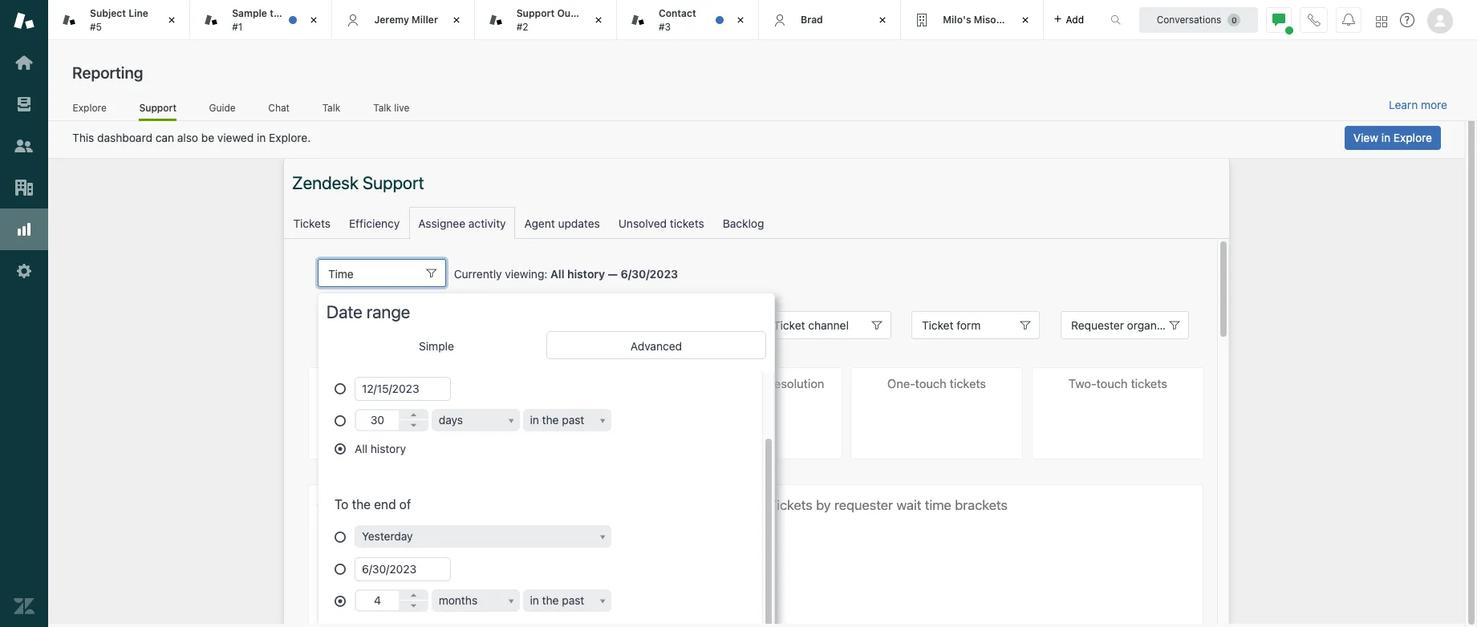Task type: describe. For each thing, give the bounding box(es) containing it.
guide
[[209, 102, 236, 114]]

miller
[[412, 13, 438, 26]]

close image inside the #1 tab
[[306, 12, 322, 28]]

learn more
[[1389, 98, 1448, 112]]

get started image
[[14, 52, 35, 73]]

guide link
[[209, 102, 236, 119]]

jeremy miller tab
[[333, 0, 475, 40]]

talk for talk
[[322, 102, 340, 114]]

be
[[201, 131, 214, 144]]

add
[[1066, 13, 1084, 25]]

explore link
[[72, 102, 107, 119]]

zendesk image
[[14, 596, 35, 617]]

viewed
[[217, 131, 254, 144]]

outreach
[[557, 7, 601, 19]]

reporting
[[72, 63, 143, 82]]

main element
[[0, 0, 48, 628]]

contact #3
[[659, 7, 696, 32]]

tab containing contact
[[617, 0, 759, 40]]

#5
[[90, 20, 102, 32]]

conversations button
[[1139, 7, 1258, 32]]

brad
[[801, 13, 823, 26]]

#2
[[517, 20, 528, 32]]

reporting image
[[14, 219, 35, 240]]

support outreach #2
[[517, 7, 601, 32]]

admin image
[[14, 261, 35, 282]]

chat link
[[268, 102, 290, 119]]

contact
[[659, 7, 696, 19]]

talk link
[[322, 102, 341, 119]]

view in explore button
[[1345, 126, 1441, 150]]

4 close image from the left
[[733, 12, 749, 28]]

close image for fourth tab from left
[[1017, 12, 1033, 28]]

tabs tab list
[[48, 0, 1094, 40]]

explore.
[[269, 131, 311, 144]]

explore inside view in explore button
[[1394, 131, 1432, 144]]

explore inside explore link
[[73, 102, 107, 114]]

brad tab
[[759, 0, 901, 40]]

button displays agent's chat status as online. image
[[1273, 13, 1286, 26]]

tab containing support outreach
[[475, 0, 617, 40]]

close image for jeremy miller tab
[[448, 12, 464, 28]]

talk live
[[373, 102, 410, 114]]

talk live link
[[373, 102, 410, 119]]



Task type: vqa. For each thing, say whether or not it's contained in the screenshot.
the bottommost Explore
yes



Task type: locate. For each thing, give the bounding box(es) containing it.
1 vertical spatial explore
[[1394, 131, 1432, 144]]

close image
[[164, 12, 180, 28], [306, 12, 322, 28], [448, 12, 464, 28], [733, 12, 749, 28], [875, 12, 891, 28], [1017, 12, 1033, 28]]

support link
[[139, 102, 177, 121]]

3 close image from the left
[[448, 12, 464, 28]]

talk left live
[[373, 102, 391, 114]]

support inside support outreach #2
[[517, 7, 555, 19]]

1 horizontal spatial talk
[[373, 102, 391, 114]]

close image
[[591, 12, 607, 28]]

explore up this
[[73, 102, 107, 114]]

talk right chat
[[322, 102, 340, 114]]

views image
[[14, 94, 35, 115]]

zendesk products image
[[1376, 16, 1387, 27]]

explore
[[73, 102, 107, 114], [1394, 131, 1432, 144]]

in inside button
[[1382, 131, 1391, 144]]

chat
[[268, 102, 290, 114]]

1 close image from the left
[[164, 12, 180, 28]]

explore down learn more link
[[1394, 131, 1432, 144]]

close image for tab containing subject line
[[164, 12, 180, 28]]

1 horizontal spatial in
[[1382, 131, 1391, 144]]

support
[[517, 7, 555, 19], [139, 102, 177, 114]]

conversations
[[1157, 13, 1222, 25]]

view
[[1354, 131, 1379, 144]]

subject line #5
[[90, 7, 148, 32]]

get help image
[[1400, 13, 1415, 27]]

line
[[129, 7, 148, 19]]

jeremy
[[374, 13, 409, 26]]

0 horizontal spatial explore
[[73, 102, 107, 114]]

close image left add dropdown button
[[1017, 12, 1033, 28]]

also
[[177, 131, 198, 144]]

support for support
[[139, 102, 177, 114]]

subject
[[90, 7, 126, 19]]

close image right miller
[[448, 12, 464, 28]]

close image right #1
[[306, 12, 322, 28]]

more
[[1421, 98, 1448, 112]]

2 talk from the left
[[373, 102, 391, 114]]

close image right brad
[[875, 12, 891, 28]]

notifications image
[[1343, 13, 1355, 26]]

#1 tab
[[190, 0, 333, 40]]

customers image
[[14, 136, 35, 156]]

tab
[[48, 0, 190, 40], [475, 0, 617, 40], [617, 0, 759, 40], [901, 0, 1044, 40]]

this dashboard can also be viewed in explore.
[[72, 131, 311, 144]]

close image for 'brad' tab
[[875, 12, 891, 28]]

support for support outreach #2
[[517, 7, 555, 19]]

3 tab from the left
[[617, 0, 759, 40]]

5 close image from the left
[[875, 12, 891, 28]]

talk for talk live
[[373, 102, 391, 114]]

#3
[[659, 20, 671, 32]]

jeremy miller
[[374, 13, 438, 26]]

in right viewed
[[257, 131, 266, 144]]

1 vertical spatial support
[[139, 102, 177, 114]]

close image inside jeremy miller tab
[[448, 12, 464, 28]]

zendesk support image
[[14, 10, 35, 31]]

in
[[257, 131, 266, 144], [1382, 131, 1391, 144]]

this
[[72, 131, 94, 144]]

close image right the line
[[164, 12, 180, 28]]

0 horizontal spatial in
[[257, 131, 266, 144]]

1 talk from the left
[[322, 102, 340, 114]]

support up can
[[139, 102, 177, 114]]

learn
[[1389, 98, 1418, 112]]

0 vertical spatial explore
[[73, 102, 107, 114]]

1 horizontal spatial explore
[[1394, 131, 1432, 144]]

can
[[155, 131, 174, 144]]

6 close image from the left
[[1017, 12, 1033, 28]]

0 vertical spatial support
[[517, 7, 555, 19]]

0 horizontal spatial support
[[139, 102, 177, 114]]

1 in from the left
[[257, 131, 266, 144]]

2 close image from the left
[[306, 12, 322, 28]]

2 tab from the left
[[475, 0, 617, 40]]

learn more link
[[1389, 98, 1448, 112]]

#1
[[232, 20, 243, 32]]

organizations image
[[14, 177, 35, 198]]

1 horizontal spatial support
[[517, 7, 555, 19]]

2 in from the left
[[1382, 131, 1391, 144]]

tab containing subject line
[[48, 0, 190, 40]]

1 tab from the left
[[48, 0, 190, 40]]

support up #2
[[517, 7, 555, 19]]

4 tab from the left
[[901, 0, 1044, 40]]

in right view
[[1382, 131, 1391, 144]]

close image inside 'brad' tab
[[875, 12, 891, 28]]

add button
[[1044, 0, 1094, 39]]

live
[[394, 102, 410, 114]]

view in explore
[[1354, 131, 1432, 144]]

dashboard
[[97, 131, 152, 144]]

close image right the 'contact #3'
[[733, 12, 749, 28]]

0 horizontal spatial talk
[[322, 102, 340, 114]]

talk
[[322, 102, 340, 114], [373, 102, 391, 114]]



